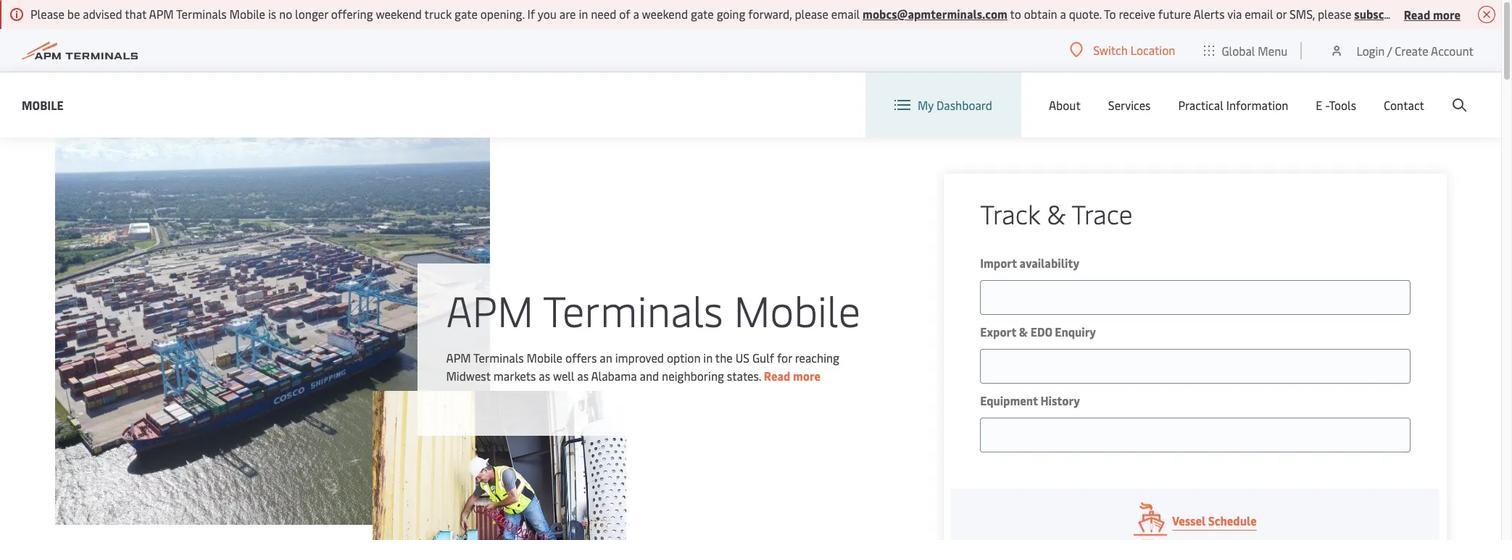 Task type: locate. For each thing, give the bounding box(es) containing it.
1 email from the left
[[831, 6, 860, 22]]

going
[[717, 6, 746, 22]]

vessel schedule link
[[951, 489, 1439, 541]]

more down reaching
[[793, 368, 821, 384]]

switch
[[1093, 42, 1128, 58]]

terminals up markets
[[473, 350, 524, 366]]

0 horizontal spatial gate
[[455, 6, 478, 22]]

about button
[[1049, 72, 1081, 138]]

alerts right 'terminal'
[[1471, 6, 1504, 22]]

0 horizontal spatial weekend
[[376, 6, 422, 22]]

terminals inside apm terminals mobile offers an improved option in the us gulf for reaching midwest markets as well as alabama and neighboring states.
[[473, 350, 524, 366]]

a
[[633, 6, 639, 22], [1060, 6, 1066, 22]]

import
[[980, 255, 1017, 271]]

more up account
[[1433, 6, 1461, 22]]

read more up the login / create account
[[1404, 6, 1461, 22]]

1 horizontal spatial please
[[1318, 6, 1352, 22]]

practical information button
[[1178, 72, 1288, 138]]

weekend
[[376, 6, 422, 22], [642, 6, 688, 22]]

please be advised that apm terminals mobile is no longer offering weekend truck gate opening. if you are in need of a weekend gate going forward, please email mobcs@apmterminals.com to obtain a quote. to receive future alerts via email or sms, please subscribe to terminal alerts .
[[30, 6, 1506, 22]]

1 horizontal spatial terminals
[[473, 350, 524, 366]]

in right are
[[579, 6, 588, 22]]

read up the login / create account
[[1404, 6, 1431, 22]]

equipment
[[980, 393, 1038, 409]]

states.
[[727, 368, 761, 384]]

alerts left the via
[[1194, 6, 1225, 22]]

1 vertical spatial more
[[793, 368, 821, 384]]

1 vertical spatial read more
[[764, 368, 821, 384]]

1 please from the left
[[795, 6, 829, 22]]

read down for at bottom
[[764, 368, 790, 384]]

0 horizontal spatial to
[[1010, 6, 1021, 22]]

1 horizontal spatial &
[[1047, 196, 1066, 231]]

mobile link
[[22, 96, 64, 114]]

0 horizontal spatial &
[[1019, 324, 1028, 340]]

mobcs@apmterminals.com link
[[863, 6, 1008, 22]]

sms,
[[1290, 6, 1315, 22]]

0 horizontal spatial a
[[633, 6, 639, 22]]

&
[[1047, 196, 1066, 231], [1019, 324, 1028, 340]]

2 a from the left
[[1060, 6, 1066, 22]]

switch location button
[[1070, 42, 1175, 58]]

via
[[1227, 6, 1242, 22]]

0 horizontal spatial read
[[764, 368, 790, 384]]

1 horizontal spatial in
[[703, 350, 713, 366]]

dashboard
[[937, 97, 992, 113]]

mobile inside apm terminals mobile offers an improved option in the us gulf for reaching midwest markets as well as alabama and neighboring states.
[[527, 350, 563, 366]]

& left the trace
[[1047, 196, 1066, 231]]

services button
[[1108, 72, 1151, 138]]

availability
[[1020, 255, 1080, 271]]

read more down for at bottom
[[764, 368, 821, 384]]

gulf
[[752, 350, 774, 366]]

a right of
[[633, 6, 639, 22]]

terminals up improved
[[543, 281, 723, 338]]

import availability
[[980, 255, 1080, 271]]

& for trace
[[1047, 196, 1066, 231]]

a right obtain
[[1060, 6, 1066, 22]]

1 horizontal spatial email
[[1245, 6, 1273, 22]]

markets
[[493, 368, 536, 384]]

0 horizontal spatial as
[[539, 368, 550, 384]]

no
[[279, 6, 292, 22]]

0 horizontal spatial more
[[793, 368, 821, 384]]

mobile
[[229, 6, 265, 22], [22, 97, 64, 113], [734, 281, 861, 338], [527, 350, 563, 366]]

practical
[[1178, 97, 1224, 113]]

subscribe
[[1354, 6, 1405, 22]]

weekend left truck
[[376, 6, 422, 22]]

1 a from the left
[[633, 6, 639, 22]]

trace
[[1072, 196, 1133, 231]]

to left obtain
[[1010, 6, 1021, 22]]

1 horizontal spatial weekend
[[642, 6, 688, 22]]

to left 'terminal'
[[1408, 6, 1419, 22]]

0 vertical spatial in
[[579, 6, 588, 22]]

or
[[1276, 6, 1287, 22]]

0 vertical spatial read more
[[1404, 6, 1461, 22]]

2 as from the left
[[577, 368, 589, 384]]

terminals for apm terminals mobile offers an improved option in the us gulf for reaching midwest markets as well as alabama and neighboring states.
[[473, 350, 524, 366]]

longer
[[295, 6, 328, 22]]

as
[[539, 368, 550, 384], [577, 368, 589, 384]]

opening.
[[480, 6, 525, 22]]

you
[[538, 6, 557, 22]]

weekend right of
[[642, 6, 688, 22]]

1 horizontal spatial gate
[[691, 6, 714, 22]]

contact
[[1384, 97, 1425, 113]]

to
[[1010, 6, 1021, 22], [1408, 6, 1419, 22]]

0 horizontal spatial terminals
[[176, 6, 227, 22]]

obtain
[[1024, 6, 1057, 22]]

2 horizontal spatial terminals
[[543, 281, 723, 338]]

1 horizontal spatial alerts
[[1471, 6, 1504, 22]]

apm for apm terminals mobile offers an improved option in the us gulf for reaching midwest markets as well as alabama and neighboring states.
[[446, 350, 471, 366]]

0 horizontal spatial in
[[579, 6, 588, 22]]

contact button
[[1384, 72, 1425, 138]]

export & edo enquiry
[[980, 324, 1096, 340]]

us
[[736, 350, 750, 366]]

& for edo
[[1019, 324, 1028, 340]]

1 horizontal spatial a
[[1060, 6, 1066, 22]]

mobcs@apmterminals.com
[[863, 6, 1008, 22]]

0 vertical spatial &
[[1047, 196, 1066, 231]]

please right sms,
[[1318, 6, 1352, 22]]

more for read more link
[[793, 368, 821, 384]]

as down offers
[[577, 368, 589, 384]]

& left edo
[[1019, 324, 1028, 340]]

for
[[777, 350, 792, 366]]

1 vertical spatial apm
[[446, 281, 534, 338]]

1 vertical spatial terminals
[[543, 281, 723, 338]]

1 horizontal spatial more
[[1433, 6, 1461, 22]]

more inside button
[[1433, 6, 1461, 22]]

0 horizontal spatial alerts
[[1194, 6, 1225, 22]]

truck
[[424, 6, 452, 22]]

neighboring
[[662, 368, 724, 384]]

0 horizontal spatial read more
[[764, 368, 821, 384]]

in
[[579, 6, 588, 22], [703, 350, 713, 366]]

0 vertical spatial more
[[1433, 6, 1461, 22]]

1 gate from the left
[[455, 6, 478, 22]]

1 horizontal spatial to
[[1408, 6, 1419, 22]]

1 vertical spatial &
[[1019, 324, 1028, 340]]

is
[[268, 6, 276, 22]]

0 vertical spatial read
[[1404, 6, 1431, 22]]

read inside button
[[1404, 6, 1431, 22]]

equipment history
[[980, 393, 1080, 409]]

track & trace
[[980, 196, 1133, 231]]

login / create account link
[[1330, 29, 1474, 72]]

xin da yang zhou  docked at apm terminals mobile image
[[55, 138, 490, 526]]

1 as from the left
[[539, 368, 550, 384]]

please right forward,
[[795, 6, 829, 22]]

1 vertical spatial in
[[703, 350, 713, 366]]

apm terminals mobile offers an improved option in the us gulf for reaching midwest markets as well as alabama and neighboring states.
[[446, 350, 840, 384]]

2 vertical spatial terminals
[[473, 350, 524, 366]]

read more for read more button on the top
[[1404, 6, 1461, 22]]

2 email from the left
[[1245, 6, 1273, 22]]

as left well
[[539, 368, 550, 384]]

apm
[[149, 6, 174, 22], [446, 281, 534, 338], [446, 350, 471, 366]]

1 horizontal spatial read more
[[1404, 6, 1461, 22]]

an
[[600, 350, 612, 366]]

my
[[918, 97, 934, 113]]

0 horizontal spatial email
[[831, 6, 860, 22]]

0 horizontal spatial please
[[795, 6, 829, 22]]

edo
[[1031, 324, 1052, 340]]

read more link
[[764, 368, 821, 384]]

gate right truck
[[455, 6, 478, 22]]

apm inside apm terminals mobile offers an improved option in the us gulf for reaching midwest markets as well as alabama and neighboring states.
[[446, 350, 471, 366]]

option
[[667, 350, 701, 366]]

more
[[1433, 6, 1461, 22], [793, 368, 821, 384]]

gate left "going"
[[691, 6, 714, 22]]

close alert image
[[1478, 6, 1496, 23]]

1 vertical spatial read
[[764, 368, 790, 384]]

the
[[715, 350, 733, 366]]

in left the
[[703, 350, 713, 366]]

1 horizontal spatial as
[[577, 368, 589, 384]]

terminals right that
[[176, 6, 227, 22]]

2 vertical spatial apm
[[446, 350, 471, 366]]

please
[[795, 6, 829, 22], [1318, 6, 1352, 22]]

switch location
[[1093, 42, 1175, 58]]

read
[[1404, 6, 1431, 22], [764, 368, 790, 384]]

about
[[1049, 97, 1081, 113]]

1 horizontal spatial read
[[1404, 6, 1431, 22]]



Task type: describe. For each thing, give the bounding box(es) containing it.
read more for read more link
[[764, 368, 821, 384]]

track
[[980, 196, 1040, 231]]

are
[[560, 6, 576, 22]]

midwest
[[446, 368, 491, 384]]

/
[[1387, 42, 1392, 58]]

in inside apm terminals mobile offers an improved option in the us gulf for reaching midwest markets as well as alabama and neighboring states.
[[703, 350, 713, 366]]

schedule
[[1208, 513, 1257, 529]]

well
[[553, 368, 574, 384]]

that
[[125, 6, 147, 22]]

location
[[1131, 42, 1175, 58]]

2 weekend from the left
[[642, 6, 688, 22]]

apm for apm terminals mobile
[[446, 281, 534, 338]]

services
[[1108, 97, 1151, 113]]

more for read more button on the top
[[1433, 6, 1461, 22]]

advised
[[83, 6, 122, 22]]

2 alerts from the left
[[1471, 6, 1504, 22]]

tools
[[1329, 97, 1356, 113]]

e -tools button
[[1316, 72, 1356, 138]]

1 to from the left
[[1010, 6, 1021, 22]]

read for read more button on the top
[[1404, 6, 1431, 22]]

be
[[67, 6, 80, 22]]

please
[[30, 6, 64, 22]]

mobile secondary image
[[373, 391, 626, 541]]

quote. to
[[1069, 6, 1116, 22]]

forward,
[[748, 6, 792, 22]]

1 alerts from the left
[[1194, 6, 1225, 22]]

receive
[[1119, 6, 1156, 22]]

menu
[[1258, 42, 1288, 58]]

2 please from the left
[[1318, 6, 1352, 22]]

terminals for apm terminals mobile
[[543, 281, 723, 338]]

practical information
[[1178, 97, 1288, 113]]

subscribe to terminal alerts link
[[1354, 6, 1504, 22]]

need
[[591, 6, 616, 22]]

1 weekend from the left
[[376, 6, 422, 22]]

read for read more link
[[764, 368, 790, 384]]

0 vertical spatial terminals
[[176, 6, 227, 22]]

.
[[1504, 6, 1506, 22]]

offering
[[331, 6, 373, 22]]

if
[[527, 6, 535, 22]]

account
[[1431, 42, 1474, 58]]

improved
[[615, 350, 664, 366]]

export
[[980, 324, 1016, 340]]

e
[[1316, 97, 1323, 113]]

0 vertical spatial apm
[[149, 6, 174, 22]]

of
[[619, 6, 630, 22]]

my dashboard
[[918, 97, 992, 113]]

vessel schedule
[[1172, 513, 1257, 529]]

create
[[1395, 42, 1429, 58]]

and
[[640, 368, 659, 384]]

my dashboard button
[[895, 72, 992, 138]]

global
[[1222, 42, 1255, 58]]

login
[[1357, 42, 1385, 58]]

history
[[1041, 393, 1080, 409]]

e -tools
[[1316, 97, 1356, 113]]

global menu button
[[1190, 29, 1302, 72]]

enquiry
[[1055, 324, 1096, 340]]

read more button
[[1404, 5, 1461, 23]]

reaching
[[795, 350, 840, 366]]

information
[[1226, 97, 1288, 113]]

login / create account
[[1357, 42, 1474, 58]]

-
[[1325, 97, 1329, 113]]

future
[[1158, 6, 1191, 22]]

global menu
[[1222, 42, 1288, 58]]

apm terminals mobile
[[446, 281, 861, 338]]

terminal
[[1422, 6, 1468, 22]]

2 gate from the left
[[691, 6, 714, 22]]

alabama
[[591, 368, 637, 384]]

2 to from the left
[[1408, 6, 1419, 22]]

offers
[[565, 350, 597, 366]]

vessel
[[1172, 513, 1206, 529]]



Task type: vqa. For each thing, say whether or not it's contained in the screenshot.
40/GP/96
no



